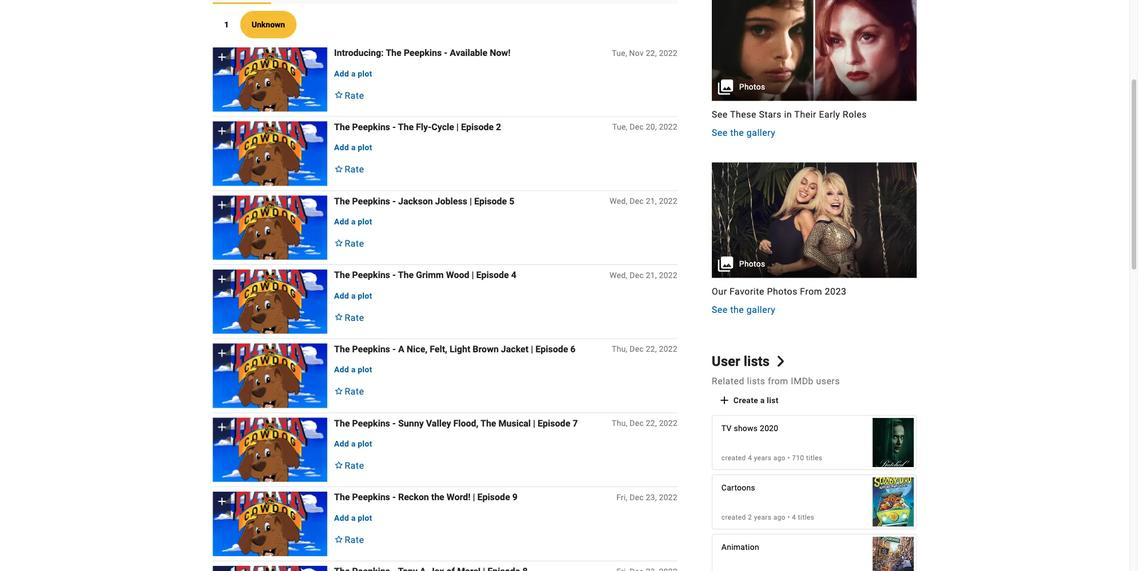 Task type: vqa. For each thing, say whether or not it's contained in the screenshot.
middle Arrow Drop Down icon
no



Task type: describe. For each thing, give the bounding box(es) containing it.
20,
[[646, 122, 657, 132]]

5
[[509, 196, 515, 207]]

the peepkins - jackson jobless | episode 5 link
[[334, 196, 515, 207]]

9
[[513, 492, 518, 503]]

imdb
[[791, 376, 814, 387]]

years for tv shows 2020
[[754, 455, 772, 463]]

our favorite photos from 2023
[[712, 286, 847, 297]]

see the gallery button for these
[[712, 126, 776, 140]]

add a plot button for the peepkins - sunny valley flood, the musical | episode 7
[[330, 434, 377, 455]]

- for grimm
[[393, 270, 396, 281]]

shows
[[734, 424, 758, 433]]

plot for the peepkins - sunny valley flood, the musical | episode 7
[[358, 440, 372, 449]]

the peepkins - reckon the word! | episode 9 link
[[334, 492, 518, 503]]

see the gallery button for favorite
[[712, 303, 776, 317]]

our favorite photos from 2023 link
[[712, 285, 917, 299]]

from
[[800, 286, 823, 297]]

created for cartoons
[[722, 514, 746, 522]]

hank the cowdog (2020) image for the peepkins - jackson jobless | episode 5
[[213, 196, 327, 260]]

create a list button
[[712, 391, 788, 411]]

early
[[819, 109, 841, 120]]

a for introducing: the peepkins - available now!
[[351, 69, 356, 78]]

list
[[767, 396, 779, 405]]

ago for cartoons
[[774, 514, 786, 522]]

peepkins for the peepkins - the fly-cycle | episode 2
[[352, 122, 390, 132]]

nov
[[630, 48, 644, 58]]

22, for the peepkins - sunny valley flood, the musical | episode 7
[[646, 419, 657, 428]]

episode right cycle
[[461, 122, 494, 132]]

related lists from imdb users
[[712, 376, 840, 387]]

jacket
[[501, 344, 529, 355]]

2022 for introducing: the peepkins - available now!
[[659, 48, 678, 58]]

22, for introducing: the peepkins - available now!
[[646, 48, 657, 58]]

peepkins for the peepkins - reckon the word! | episode 9
[[352, 492, 390, 503]]

see for our
[[712, 305, 728, 315]]

1 see from the top
[[712, 109, 728, 120]]

gallery for favorite
[[747, 305, 776, 315]]

peepkins for the peepkins - a nice, felt, light brown jacket | episode 6
[[352, 344, 390, 355]]

rate for the peepkins - jackson jobless | episode 5
[[345, 238, 364, 249]]

• for cartoons
[[788, 514, 790, 522]]

the peepkins - the fly-cycle | episode 2
[[334, 122, 501, 132]]

word!
[[447, 492, 471, 503]]

wed, for the peepkins - the grimm wood | episode 4
[[610, 271, 628, 280]]

episode left 7
[[538, 418, 571, 429]]

the peepkins - sunny valley flood, the musical | episode 7
[[334, 418, 578, 429]]

the peepkins - the grimm wood | episode 4
[[334, 270, 517, 281]]

lists for user
[[744, 354, 770, 370]]

plot for the peepkins - reckon the word! | episode 9
[[358, 514, 372, 523]]

created for tv shows 2020
[[722, 455, 746, 463]]

brown
[[473, 344, 499, 355]]

user lists
[[712, 354, 770, 370]]

1 vertical spatial 4
[[748, 455, 752, 463]]

the inside the peepkins - reckon the word! | episode 9 "link"
[[431, 492, 445, 503]]

add for the peepkins - jackson jobless | episode 5
[[334, 217, 349, 227]]

peepkins for the peepkins - the grimm wood | episode 4
[[352, 270, 390, 281]]

add a plot button for the peepkins - a nice, felt, light brown jacket | episode 6
[[330, 360, 377, 381]]

0 horizontal spatial 4
[[511, 270, 517, 281]]

• for tv shows 2020
[[788, 455, 790, 463]]

jobless
[[435, 196, 468, 207]]

add for the peepkins - reckon the word! | episode 9
[[334, 514, 349, 523]]

1
[[224, 20, 229, 29]]

in
[[785, 109, 792, 120]]

thu, for the peepkins - a nice, felt, light brown jacket | episode 6
[[612, 345, 628, 354]]

rate for the peepkins - sunny valley flood, the musical | episode 7
[[345, 461, 364, 472]]

tue, for introducing: the peepkins - available now!
[[612, 48, 627, 58]]

a for the peepkins - the fly-cycle | episode 2
[[351, 143, 356, 152]]

the for these
[[731, 128, 744, 138]]

hank the cowdog (2020) image for the peepkins - the fly-cycle | episode 2
[[213, 122, 327, 186]]

animation link
[[713, 532, 917, 572]]

710
[[792, 455, 805, 463]]

rate button for introducing: the peepkins - available now!
[[330, 84, 369, 107]]

plot for the peepkins - jackson jobless | episode 5
[[358, 217, 372, 227]]

0 horizontal spatial 2
[[496, 122, 501, 132]]

1 tab from the left
[[213, 0, 271, 4]]

star border inline image for introducing: the peepkins - available now!
[[334, 91, 343, 99]]

add for the peepkins - the grimm wood | episode 4
[[334, 291, 349, 301]]

- for nice,
[[393, 344, 396, 355]]

the peepkins - a nice, felt, light brown jacket | episode 6
[[334, 344, 576, 355]]

available
[[450, 47, 488, 58]]

star border inline image for the peepkins - reckon the word! | episode 9
[[334, 536, 343, 543]]

sunny
[[398, 418, 424, 429]]

peepkins for the peepkins - jackson jobless | episode 5
[[352, 196, 390, 207]]

| right cycle
[[457, 122, 459, 132]]

user
[[712, 354, 741, 370]]

rate for introducing: the peepkins - available now!
[[345, 90, 364, 101]]

2 vertical spatial 4
[[792, 514, 796, 522]]

| right musical
[[533, 418, 536, 429]]

2 tab from the left
[[271, 0, 323, 4]]

| inside "link"
[[473, 492, 475, 503]]

tue, for the peepkins - the fly-cycle | episode 2
[[613, 122, 628, 132]]

user lists link
[[712, 354, 787, 370]]

related
[[712, 376, 745, 387]]

plot for the peepkins - the fly-cycle | episode 2
[[358, 143, 372, 152]]

plot for the peepkins - a nice, felt, light brown jacket | episode 6
[[358, 365, 372, 375]]

7
[[573, 418, 578, 429]]

add for introducing: the peepkins - available now!
[[334, 69, 349, 78]]

create a list
[[734, 396, 779, 405]]

plot for the peepkins - the grimm wood | episode 4
[[358, 291, 372, 301]]

jackson
[[398, 196, 433, 207]]

felt,
[[430, 344, 448, 355]]

lists for related
[[747, 376, 766, 387]]

nice,
[[407, 344, 428, 355]]

a for the peepkins - sunny valley flood, the musical | episode 7
[[351, 440, 356, 449]]

wood
[[446, 270, 470, 281]]

these
[[730, 109, 757, 120]]

star border inline image for the peepkins - the fly-cycle | episode 2
[[334, 165, 343, 173]]

2022 for the peepkins - jackson jobless | episode 5
[[659, 197, 678, 206]]

introducing: the peepkins - available now! link
[[334, 47, 511, 58]]

| right the "wood"
[[472, 270, 474, 281]]

rate for the peepkins - a nice, felt, light brown jacket | episode 6
[[345, 387, 364, 397]]

musical
[[499, 418, 531, 429]]

see these stars in their early roles
[[712, 109, 867, 120]]

gallery for these
[[747, 128, 776, 138]]

episode left 5
[[474, 196, 507, 207]]

dec for the peepkins - reckon the word! | episode 9
[[630, 493, 644, 502]]

dec for the peepkins - sunny valley flood, the musical | episode 7
[[630, 419, 644, 428]]

peepkins for the peepkins - sunny valley flood, the musical | episode 7
[[352, 418, 390, 429]]

animation
[[722, 543, 760, 552]]

tv shows 2020
[[722, 424, 779, 433]]

2022 for the peepkins - reckon the word! | episode 9
[[659, 493, 678, 502]]

now!
[[490, 47, 511, 58]]

create
[[734, 396, 759, 405]]

| right "jobless"
[[470, 196, 472, 207]]

rate button for the peepkins - a nice, felt, light brown jacket | episode 6
[[330, 381, 369, 403]]

rate for the peepkins - the grimm wood | episode 4
[[345, 312, 364, 323]]

light
[[450, 344, 471, 355]]

see the gallery for favorite
[[712, 305, 776, 315]]

their
[[795, 109, 817, 120]]

favorite
[[730, 286, 765, 297]]

rate for the peepkins - reckon the word! | episode 9
[[345, 535, 364, 546]]

reckon
[[398, 492, 429, 503]]

years for cartoons
[[754, 514, 772, 522]]

hank the cowdog (2020) image for introducing: the peepkins - available now!
[[213, 47, 327, 112]]



Task type: locate. For each thing, give the bounding box(es) containing it.
add for the peepkins - sunny valley flood, the musical | episode 7
[[334, 440, 349, 449]]

1 vertical spatial thu, dec 22, 2022
[[612, 419, 678, 428]]

flood,
[[454, 418, 479, 429]]

dec
[[630, 122, 644, 132], [630, 197, 644, 206], [630, 271, 644, 280], [630, 345, 644, 354], [630, 419, 644, 428], [630, 493, 644, 502]]

group containing our favorite photos from 2023
[[712, 163, 917, 317]]

0 vertical spatial thu,
[[612, 345, 628, 354]]

tue, left 20,
[[613, 122, 628, 132]]

1 hank the cowdog (2020) image from the top
[[213, 47, 327, 112]]

0 vertical spatial see
[[712, 109, 728, 120]]

peepkins
[[404, 47, 442, 58], [352, 122, 390, 132], [352, 196, 390, 207], [352, 270, 390, 281], [352, 344, 390, 355], [352, 418, 390, 429], [352, 492, 390, 503]]

add for the peepkins - a nice, felt, light brown jacket | episode 6
[[334, 365, 349, 375]]

2 thu, dec 22, 2022 from the top
[[612, 419, 678, 428]]

5 star border inline image from the top
[[334, 462, 343, 469]]

4 add from the top
[[334, 291, 349, 301]]

photos link
[[712, 0, 917, 101], [712, 163, 917, 278]]

22,
[[646, 48, 657, 58], [646, 345, 657, 354], [646, 419, 657, 428]]

1 years from the top
[[754, 455, 772, 463]]

1 group from the top
[[712, 0, 917, 140]]

0 vertical spatial •
[[788, 455, 790, 463]]

3 rate from the top
[[345, 238, 364, 249]]

hank the cowdog (2020) image
[[213, 47, 327, 112], [213, 122, 327, 186], [213, 196, 327, 260], [213, 270, 327, 334], [213, 344, 327, 408], [213, 418, 327, 483], [213, 492, 327, 557], [213, 566, 327, 572]]

2 photos link from the top
[[712, 163, 917, 278]]

0 vertical spatial 22,
[[646, 48, 657, 58]]

1 vertical spatial tue,
[[613, 122, 628, 132]]

add a plot button
[[330, 63, 377, 84], [330, 138, 377, 158], [330, 212, 377, 232], [330, 286, 377, 306], [330, 360, 377, 381], [330, 434, 377, 455], [330, 508, 377, 529]]

1 vertical spatial gallery
[[747, 305, 776, 315]]

0 vertical spatial photos
[[740, 82, 766, 92]]

1 rate button from the top
[[330, 84, 369, 107]]

6
[[571, 344, 576, 355]]

see these stars in their early roles link
[[712, 108, 917, 122]]

- for fly-
[[393, 122, 396, 132]]

2 wed, dec 21, 2022 from the top
[[610, 271, 678, 280]]

the peepkins - the fly-cycle | episode 2 link
[[334, 122, 501, 133]]

1 vertical spatial 21,
[[646, 271, 657, 280]]

star border inline image
[[334, 314, 343, 321]]

4 add a plot button from the top
[[330, 286, 377, 306]]

0 vertical spatial titles
[[807, 455, 823, 463]]

stefanianna christopherson, nicole jaffe, casey kasem, don messick, heather north, and frank welker in scooby doo, where are you! (1969) image
[[873, 472, 914, 533]]

1 vertical spatial wed,
[[610, 271, 628, 280]]

rate button for the peepkins - the fly-cycle | episode 2
[[330, 158, 369, 181]]

-
[[444, 47, 448, 58], [393, 122, 396, 132], [393, 196, 396, 207], [393, 270, 396, 281], [393, 344, 396, 355], [393, 418, 396, 429], [393, 492, 396, 503]]

years down 2020
[[754, 455, 772, 463]]

2 vertical spatial photos
[[767, 286, 798, 297]]

thu, right 7
[[612, 419, 628, 428]]

a
[[398, 344, 405, 355]]

- left jackson
[[393, 196, 396, 207]]

3 2022 from the top
[[659, 197, 678, 206]]

2 tue, from the top
[[613, 122, 628, 132]]

add image for the peepkins - the grimm wood | episode 4
[[215, 273, 229, 286]]

tab
[[213, 0, 271, 4], [271, 0, 323, 4]]

a inside create a list button
[[761, 396, 765, 405]]

7 plot from the top
[[358, 514, 372, 523]]

1 vertical spatial see the gallery button
[[712, 303, 776, 317]]

- inside "link"
[[393, 492, 396, 503]]

2020
[[760, 424, 779, 433]]

4 hank the cowdog (2020) image from the top
[[213, 270, 327, 334]]

0 vertical spatial lists
[[744, 354, 770, 370]]

the peepkins - sunny valley flood, the musical | episode 7 link
[[334, 418, 578, 429]]

7 rate from the top
[[345, 535, 364, 546]]

0 vertical spatial years
[[754, 455, 772, 463]]

0 vertical spatial ago
[[774, 455, 786, 463]]

hank the cowdog (2020) image for the peepkins - a nice, felt, light brown jacket | episode 6
[[213, 344, 327, 408]]

created 2 years ago • 4 titles
[[722, 514, 815, 522]]

1 vertical spatial 2
[[748, 514, 752, 522]]

2 see from the top
[[712, 128, 728, 138]]

roles
[[843, 109, 867, 120]]

2 22, from the top
[[646, 345, 657, 354]]

3 22, from the top
[[646, 419, 657, 428]]

5 hank the cowdog (2020) image from the top
[[213, 344, 327, 408]]

the left word!
[[431, 492, 445, 503]]

1 vertical spatial see the gallery
[[712, 305, 776, 315]]

introducing:
[[334, 47, 384, 58]]

the down favorite
[[731, 305, 744, 315]]

21,
[[646, 197, 657, 206], [646, 271, 657, 280]]

1 21, from the top
[[646, 197, 657, 206]]

see the gallery for these
[[712, 128, 776, 138]]

0 vertical spatial tue,
[[612, 48, 627, 58]]

thu, dec 22, 2022
[[612, 345, 678, 354], [612, 419, 678, 428]]

0 vertical spatial group
[[712, 0, 917, 140]]

created up cartoons
[[722, 455, 746, 463]]

| right word!
[[473, 492, 475, 503]]

photos for these
[[740, 82, 766, 92]]

6 add a plot from the top
[[334, 440, 372, 449]]

wed,
[[610, 197, 628, 206], [610, 271, 628, 280]]

star border inline image for the peepkins - jackson jobless | episode 5
[[334, 240, 343, 247]]

7 add a plot from the top
[[334, 514, 372, 523]]

hank the cowdog (2020) image for the peepkins - reckon the word! | episode 9
[[213, 492, 327, 557]]

4 right the "wood"
[[511, 270, 517, 281]]

2 add a plot from the top
[[334, 143, 372, 152]]

0 vertical spatial wed,
[[610, 197, 628, 206]]

| right 'jacket'
[[531, 344, 533, 355]]

rate button for the peepkins - jackson jobless | episode 5
[[330, 232, 369, 255]]

the peepkins - jackson jobless | episode 5
[[334, 196, 515, 207]]

add a plot button for the peepkins - reckon the word! | episode 9
[[330, 508, 377, 529]]

1 vertical spatial wed, dec 21, 2022
[[610, 271, 678, 280]]

add a plot for the peepkins - sunny valley flood, the musical | episode 7
[[334, 440, 372, 449]]

add image
[[215, 50, 229, 64], [215, 198, 229, 212], [215, 347, 229, 360], [215, 421, 229, 435]]

add image for the peepkins - a nice, felt, light brown jacket | episode 6
[[215, 347, 229, 360]]

add a plot button for the peepkins - the fly-cycle | episode 2
[[330, 138, 377, 158]]

the peepkins - the grimm wood | episode 4 link
[[334, 270, 517, 281]]

the peepkins - a nice, felt, light brown jacket | episode 6 link
[[334, 344, 576, 355]]

dec for the peepkins - jackson jobless | episode 5
[[630, 197, 644, 206]]

2 star border inline image from the top
[[334, 165, 343, 173]]

21, for the peepkins - jackson jobless | episode 5
[[646, 197, 657, 206]]

1 vertical spatial ago
[[774, 514, 786, 522]]

lists up create a list at the right
[[747, 376, 766, 387]]

4 up animation link
[[792, 514, 796, 522]]

photos up favorite
[[740, 259, 766, 269]]

2 see the gallery from the top
[[712, 305, 776, 315]]

0 vertical spatial wed, dec 21, 2022
[[610, 197, 678, 206]]

1 22, from the top
[[646, 48, 657, 58]]

hank the cowdog (2020) image for the peepkins - the grimm wood | episode 4
[[213, 270, 327, 334]]

1 vertical spatial see
[[712, 128, 728, 138]]

grimm
[[416, 270, 444, 281]]

5 2022 from the top
[[659, 345, 678, 354]]

fly-
[[416, 122, 432, 132]]

- left a on the left of the page
[[393, 344, 396, 355]]

see the gallery button
[[712, 126, 776, 140], [712, 303, 776, 317]]

- for jobless
[[393, 196, 396, 207]]

1 vertical spatial lists
[[747, 376, 766, 387]]

0 vertical spatial 2
[[496, 122, 501, 132]]

add a plot for the peepkins - the fly-cycle | episode 2
[[334, 143, 372, 152]]

- left available
[[444, 47, 448, 58]]

5 add from the top
[[334, 365, 349, 375]]

our
[[712, 286, 727, 297]]

8 hank the cowdog (2020) image from the top
[[213, 566, 327, 572]]

6 dec from the top
[[630, 493, 644, 502]]

1 vertical spatial •
[[788, 514, 790, 522]]

1 vertical spatial group
[[712, 163, 917, 317]]

titles right 710
[[807, 455, 823, 463]]

6 hank the cowdog (2020) image from the top
[[213, 418, 327, 483]]

6 star border inline image from the top
[[334, 536, 343, 543]]

- left grimm
[[393, 270, 396, 281]]

0 vertical spatial production art image
[[712, 0, 917, 101]]

1 vertical spatial years
[[754, 514, 772, 522]]

1 wed, from the top
[[610, 197, 628, 206]]

see the gallery down favorite
[[712, 305, 776, 315]]

photos left "from"
[[767, 286, 798, 297]]

6 2022 from the top
[[659, 419, 678, 428]]

2 horizontal spatial 4
[[792, 514, 796, 522]]

add a plot for the peepkins - the grimm wood | episode 4
[[334, 291, 372, 301]]

see
[[712, 109, 728, 120], [712, 128, 728, 138], [712, 305, 728, 315]]

add image for the peepkins - the fly-cycle | episode 2
[[215, 124, 229, 138]]

5 dec from the top
[[630, 419, 644, 428]]

3 plot from the top
[[358, 217, 372, 227]]

users
[[817, 376, 840, 387]]

2 group from the top
[[712, 163, 917, 317]]

2023
[[825, 286, 847, 297]]

3 add image from the top
[[215, 347, 229, 360]]

add for the peepkins - the fly-cycle | episode 2
[[334, 143, 349, 152]]

add a plot button for the peepkins - jackson jobless | episode 5
[[330, 212, 377, 232]]

titles for cartoons
[[798, 514, 815, 522]]

1 rate from the top
[[345, 90, 364, 101]]

add image for the peepkins - sunny valley flood, the musical | episode 7
[[215, 421, 229, 435]]

from
[[768, 376, 789, 387]]

4 add image from the top
[[215, 421, 229, 435]]

2 vertical spatial 22,
[[646, 419, 657, 428]]

1 photos group from the top
[[712, 0, 917, 101]]

plot for introducing: the peepkins - available now!
[[358, 69, 372, 78]]

sarah paulson in ratched (2020) image
[[873, 413, 914, 474]]

wed, dec 21, 2022
[[610, 197, 678, 206], [610, 271, 678, 280]]

add a plot for the peepkins - jackson jobless | episode 5
[[334, 217, 372, 227]]

photos group for 2023
[[712, 163, 917, 278]]

titles up animation link
[[798, 514, 815, 522]]

3 star border inline image from the top
[[334, 240, 343, 247]]

tue, nov 22, 2022
[[612, 48, 678, 58]]

7 add from the top
[[334, 514, 349, 523]]

thu, dec 22, 2022 for the peepkins - a nice, felt, light brown jacket | episode 6
[[612, 345, 678, 354]]

see the gallery button down these on the right of the page
[[712, 126, 776, 140]]

add
[[334, 69, 349, 78], [334, 143, 349, 152], [334, 217, 349, 227], [334, 291, 349, 301], [334, 365, 349, 375], [334, 440, 349, 449], [334, 514, 349, 523]]

the
[[386, 47, 402, 58], [334, 122, 350, 132], [398, 122, 414, 132], [334, 196, 350, 207], [334, 270, 350, 281], [398, 270, 414, 281], [334, 344, 350, 355], [334, 418, 350, 429], [481, 418, 496, 429], [334, 492, 350, 503]]

1 add a plot from the top
[[334, 69, 372, 78]]

dec for the peepkins - the fly-cycle | episode 2
[[630, 122, 644, 132]]

1 vertical spatial 22,
[[646, 345, 657, 354]]

see the gallery
[[712, 128, 776, 138], [712, 305, 776, 315]]

jason bateman, tommy chong, bonnie hunt, tom lister jr., maurice lamarche, idris elba, ginnifer goodwin, don lake, raymond s. persi, shakira, j.k. simmons, octavia spencer, alan tudyk, nate torrence, and jenny slate in zootopia (2016) image
[[873, 532, 914, 572]]

created 4 years ago • 710 titles
[[722, 455, 823, 463]]

3 rate button from the top
[[330, 232, 369, 255]]

1 tab
[[213, 11, 240, 38]]

dec for the peepkins - a nice, felt, light brown jacket | episode 6
[[630, 345, 644, 354]]

4 rate button from the top
[[330, 306, 369, 329]]

tue, left nov
[[612, 48, 627, 58]]

add image
[[215, 124, 229, 138], [215, 273, 229, 286], [718, 394, 732, 408], [215, 495, 229, 509], [215, 569, 229, 572]]

6 rate from the top
[[345, 461, 364, 472]]

1 vertical spatial photos link
[[712, 163, 917, 278]]

a for the peepkins - a nice, felt, light brown jacket | episode 6
[[351, 365, 356, 375]]

1 add image from the top
[[215, 50, 229, 64]]

2 photos group from the top
[[712, 163, 917, 278]]

rate button
[[330, 84, 369, 107], [330, 158, 369, 181], [330, 232, 369, 255], [330, 306, 369, 329], [330, 381, 369, 403], [330, 455, 369, 478], [330, 529, 369, 552]]

hank the cowdog (2020) image for the peepkins - sunny valley flood, the musical | episode 7
[[213, 418, 327, 483]]

0 vertical spatial thu, dec 22, 2022
[[612, 345, 678, 354]]

introducing: the peepkins - available now!
[[334, 47, 511, 58]]

1 horizontal spatial 2
[[748, 514, 752, 522]]

1 vertical spatial production art image
[[712, 163, 917, 278]]

2 dec from the top
[[630, 197, 644, 206]]

1 add from the top
[[334, 69, 349, 78]]

add a plot button for introducing: the peepkins - available now!
[[330, 63, 377, 84]]

the
[[731, 128, 744, 138], [731, 305, 744, 315], [431, 492, 445, 503]]

3 hank the cowdog (2020) image from the top
[[213, 196, 327, 260]]

0 vertical spatial gallery
[[747, 128, 776, 138]]

1 vertical spatial thu,
[[612, 419, 628, 428]]

2 hank the cowdog (2020) image from the top
[[213, 122, 327, 186]]

thu, for the peepkins - sunny valley flood, the musical | episode 7
[[612, 419, 628, 428]]

0 vertical spatial see the gallery
[[712, 128, 776, 138]]

photos for favorite
[[740, 259, 766, 269]]

peepkins inside "link"
[[352, 492, 390, 503]]

1 horizontal spatial 4
[[748, 455, 752, 463]]

4 plot from the top
[[358, 291, 372, 301]]

titles
[[807, 455, 823, 463], [798, 514, 815, 522]]

fri,
[[617, 493, 628, 502]]

23,
[[646, 493, 657, 502]]

- for valley
[[393, 418, 396, 429]]

• up animation link
[[788, 514, 790, 522]]

ago left 710
[[774, 455, 786, 463]]

episode left 6
[[536, 344, 568, 355]]

2 up 'animation' in the bottom right of the page
[[748, 514, 752, 522]]

gallery down stars
[[747, 128, 776, 138]]

fri, dec 23, 2022
[[617, 493, 678, 502]]

production art image for 2023
[[712, 163, 917, 278]]

0 vertical spatial 4
[[511, 270, 517, 281]]

0 vertical spatial the
[[731, 128, 744, 138]]

production art image
[[712, 0, 917, 101], [712, 163, 917, 278]]

1 thu, dec 22, 2022 from the top
[[612, 345, 678, 354]]

years up 'animation' in the bottom right of the page
[[754, 514, 772, 522]]

ago for tv shows 2020
[[774, 455, 786, 463]]

see the gallery button down favorite
[[712, 303, 776, 317]]

- left the fly-
[[393, 122, 396, 132]]

1 created from the top
[[722, 455, 746, 463]]

1 vertical spatial created
[[722, 514, 746, 522]]

4 down tv shows 2020
[[748, 455, 752, 463]]

add a plot for the peepkins - a nice, felt, light brown jacket | episode 6
[[334, 365, 372, 375]]

star border inline image for the peepkins - a nice, felt, light brown jacket | episode 6
[[334, 388, 343, 395]]

episode left 9
[[478, 492, 510, 503]]

production art image for their
[[712, 0, 917, 101]]

episode right the "wood"
[[476, 270, 509, 281]]

2022
[[659, 48, 678, 58], [659, 122, 678, 132], [659, 197, 678, 206], [659, 271, 678, 280], [659, 345, 678, 354], [659, 419, 678, 428], [659, 493, 678, 502]]

created down cartoons
[[722, 514, 746, 522]]

• left 710
[[788, 455, 790, 463]]

the inside "link"
[[334, 492, 350, 503]]

3 dec from the top
[[630, 271, 644, 280]]

episode inside "link"
[[478, 492, 510, 503]]

stars
[[759, 109, 782, 120]]

the for favorite
[[731, 305, 744, 315]]

photos up these on the right of the page
[[740, 82, 766, 92]]

1 star border inline image from the top
[[334, 91, 343, 99]]

21, for the peepkins - the grimm wood | episode 4
[[646, 271, 657, 280]]

1 tue, from the top
[[612, 48, 627, 58]]

1 thu, from the top
[[612, 345, 628, 354]]

5 rate button from the top
[[330, 381, 369, 403]]

episode
[[461, 122, 494, 132], [474, 196, 507, 207], [476, 270, 509, 281], [536, 344, 568, 355], [538, 418, 571, 429], [478, 492, 510, 503]]

2 • from the top
[[788, 514, 790, 522]]

group
[[712, 0, 917, 140], [712, 163, 917, 317]]

add image for the peepkins - jackson jobless | episode 5
[[215, 198, 229, 212]]

created
[[722, 455, 746, 463], [722, 514, 746, 522]]

2 add from the top
[[334, 143, 349, 152]]

lists left chevron right inline 'image' at the bottom right of the page
[[744, 354, 770, 370]]

5 add a plot from the top
[[334, 365, 372, 375]]

2 21, from the top
[[646, 271, 657, 280]]

1 production art image from the top
[[712, 0, 917, 101]]

0 vertical spatial photos group
[[712, 0, 917, 101]]

4 star border inline image from the top
[[334, 388, 343, 395]]

- left reckon
[[393, 492, 396, 503]]

2 vertical spatial see
[[712, 305, 728, 315]]

6 rate button from the top
[[330, 455, 369, 478]]

add image inside create a list button
[[718, 394, 732, 408]]

2 add image from the top
[[215, 198, 229, 212]]

1 ago from the top
[[774, 455, 786, 463]]

tue, dec 20, 2022
[[613, 122, 678, 132]]

1 vertical spatial photos group
[[712, 163, 917, 278]]

see for see
[[712, 128, 728, 138]]

2 wed, from the top
[[610, 271, 628, 280]]

photos group for their
[[712, 0, 917, 101]]

2022 for the peepkins - the fly-cycle | episode 2
[[659, 122, 678, 132]]

22, for the peepkins - a nice, felt, light brown jacket | episode 6
[[646, 345, 657, 354]]

2 rate from the top
[[345, 164, 364, 175]]

5 plot from the top
[[358, 365, 372, 375]]

ago up animation link
[[774, 514, 786, 522]]

3 add a plot from the top
[[334, 217, 372, 227]]

7 2022 from the top
[[659, 493, 678, 502]]

1 vertical spatial the
[[731, 305, 744, 315]]

2 plot from the top
[[358, 143, 372, 152]]

titles for tv shows 2020
[[807, 455, 823, 463]]

rate button for the peepkins - the grimm wood | episode 4
[[330, 306, 369, 329]]

add a plot
[[334, 69, 372, 78], [334, 143, 372, 152], [334, 217, 372, 227], [334, 291, 372, 301], [334, 365, 372, 375], [334, 440, 372, 449], [334, 514, 372, 523]]

2 production art image from the top
[[712, 163, 917, 278]]

a for the peepkins - the grimm wood | episode 4
[[351, 291, 356, 301]]

cartoons
[[722, 483, 756, 493]]

4 rate from the top
[[345, 312, 364, 323]]

0 vertical spatial created
[[722, 455, 746, 463]]

gallery down favorite
[[747, 305, 776, 315]]

a for the peepkins - jackson jobless | episode 5
[[351, 217, 356, 227]]

wed, dec 21, 2022 for the peepkins - jackson jobless | episode 5
[[610, 197, 678, 206]]

5 add a plot button from the top
[[330, 360, 377, 381]]

2 years from the top
[[754, 514, 772, 522]]

7 hank the cowdog (2020) image from the top
[[213, 492, 327, 557]]

2 2022 from the top
[[659, 122, 678, 132]]

cycle
[[432, 122, 454, 132]]

0 vertical spatial see the gallery button
[[712, 126, 776, 140]]

5 rate from the top
[[345, 387, 364, 397]]

photos group
[[712, 0, 917, 101], [712, 163, 917, 278]]

add a plot for the peepkins - reckon the word! | episode 9
[[334, 514, 372, 523]]

group containing see these stars in their early roles
[[712, 0, 917, 140]]

2 vertical spatial the
[[431, 492, 445, 503]]

1 wed, dec 21, 2022 from the top
[[610, 197, 678, 206]]

chevron right inline image
[[776, 356, 787, 367]]

4 2022 from the top
[[659, 271, 678, 280]]

the peepkins - reckon the word! | episode 9
[[334, 492, 518, 503]]

0 vertical spatial 21,
[[646, 197, 657, 206]]

6 add from the top
[[334, 440, 349, 449]]

star border inline image
[[334, 91, 343, 99], [334, 165, 343, 173], [334, 240, 343, 247], [334, 388, 343, 395], [334, 462, 343, 469], [334, 536, 343, 543]]

1 dec from the top
[[630, 122, 644, 132]]

2022 for the peepkins - the grimm wood | episode 4
[[659, 271, 678, 280]]

2 thu, from the top
[[612, 419, 628, 428]]

•
[[788, 455, 790, 463], [788, 514, 790, 522]]

add a plot for introducing: the peepkins - available now!
[[334, 69, 372, 78]]

1 2022 from the top
[[659, 48, 678, 58]]

the down these on the right of the page
[[731, 128, 744, 138]]

thu, right 6
[[612, 345, 628, 354]]

rate for the peepkins - the fly-cycle | episode 2
[[345, 164, 364, 175]]

4 add a plot from the top
[[334, 291, 372, 301]]

2 right cycle
[[496, 122, 501, 132]]

see the gallery down these on the right of the page
[[712, 128, 776, 138]]

tv
[[722, 424, 732, 433]]

rate
[[345, 90, 364, 101], [345, 164, 364, 175], [345, 238, 364, 249], [345, 312, 364, 323], [345, 387, 364, 397], [345, 461, 364, 472], [345, 535, 364, 546]]

add image for introducing: the peepkins - available now!
[[215, 50, 229, 64]]

0 vertical spatial photos link
[[712, 0, 917, 101]]

- left sunny
[[393, 418, 396, 429]]

a
[[351, 69, 356, 78], [351, 143, 356, 152], [351, 217, 356, 227], [351, 291, 356, 301], [351, 365, 356, 375], [761, 396, 765, 405], [351, 440, 356, 449], [351, 514, 356, 523]]

1 see the gallery from the top
[[712, 128, 776, 138]]

2022 for the peepkins - a nice, felt, light brown jacket | episode 6
[[659, 345, 678, 354]]

years
[[754, 455, 772, 463], [754, 514, 772, 522]]

rate button for the peepkins - reckon the word! | episode 9
[[330, 529, 369, 552]]

2 gallery from the top
[[747, 305, 776, 315]]

thu,
[[612, 345, 628, 354], [612, 419, 628, 428]]

1 vertical spatial photos
[[740, 259, 766, 269]]

2 rate button from the top
[[330, 158, 369, 181]]

1 gallery from the top
[[747, 128, 776, 138]]

1 vertical spatial titles
[[798, 514, 815, 522]]

tab list
[[213, 0, 678, 4]]

valley
[[426, 418, 451, 429]]

6 plot from the top
[[358, 440, 372, 449]]

7 add a plot button from the top
[[330, 508, 377, 529]]



